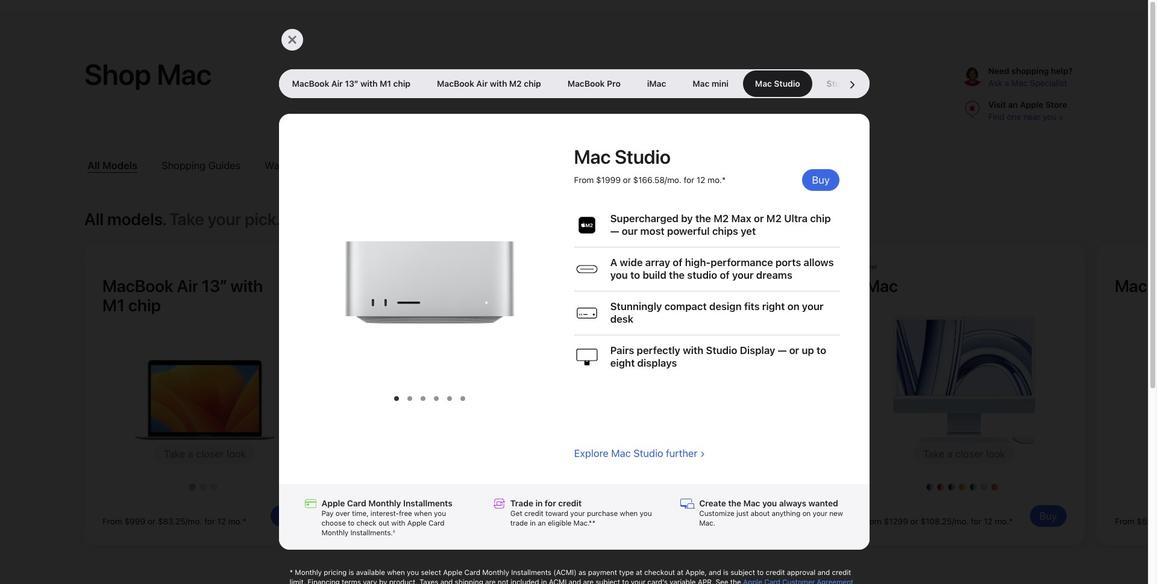 Task type: vqa. For each thing, say whether or not it's contained in the screenshot.
for inside Trade in for credit Get credit toward your purchase when you trade in an eligible Mac.**
yes



Task type: locate. For each thing, give the bounding box(es) containing it.
installments inside apple card monthly installments pay over time, interest-free when you choose to check out with apple card monthly installments.
[[403, 499, 452, 509]]

0 vertical spatial chip
[[810, 213, 831, 225]]

0 horizontal spatial when
[[387, 569, 405, 577]]

and right approval
[[818, 569, 830, 577]]

by right vary
[[379, 579, 387, 585]]

mac mini list
[[1097, 477, 1157, 491]]

1 horizontal spatial m1 chip
[[380, 79, 410, 89]]

0 horizontal spatial —
[[610, 225, 619, 237]]

0 horizontal spatial an
[[538, 519, 546, 528]]

explore
[[574, 448, 608, 460]]

from left $599
[[1115, 517, 1135, 527]]

to right 'up'
[[816, 345, 826, 357]]

an up one
[[1008, 100, 1018, 110]]

up
[[802, 345, 814, 357]]

1 vertical spatial apple
[[407, 519, 427, 528]]

2 vertical spatial in
[[541, 579, 547, 585]]

wanted
[[808, 499, 838, 509]]

2 horizontal spatial apple
[[1020, 100, 1043, 110]]

your right take
[[208, 209, 241, 230]]

you inside '* monthly pricing is available when you select apple card monthly installments (acmi) as payment type at checkout at apple, and is subject to credit approval and credit limit. financing terms vary by product. taxes and shipping are not included in acmi and are subject to your card's variable apr. see the'
[[407, 569, 419, 577]]

1 vertical spatial display
[[740, 345, 775, 357]]

1 vertical spatial mac studio
[[574, 146, 671, 169]]

and left 15"
[[484, 276, 512, 297]]

2 horizontal spatial silver image
[[980, 484, 988, 491]]

over
[[335, 510, 350, 518]]

mo. up supercharged by the m2 max or m2 ultra chip — our most powerful chips yet
[[708, 175, 722, 185]]

credit left approval
[[766, 569, 785, 577]]

2 financing image from the left
[[492, 497, 507, 512]]

when right "free"
[[414, 510, 432, 518]]

mac inside button
[[693, 79, 710, 89]]

0 horizontal spatial financing image
[[303, 497, 318, 512]]

new right allows at the right
[[862, 263, 877, 271]]

performance
[[711, 257, 773, 269]]

studio
[[774, 79, 800, 89], [827, 79, 853, 89], [615, 146, 671, 169], [706, 345, 737, 357], [633, 448, 663, 460]]

1 silver image from the left
[[210, 484, 218, 491]]

the up powerful
[[695, 213, 711, 225]]

0 horizontal spatial card
[[429, 519, 445, 528]]

create the mac you always wanted customize just about anything on your new mac.
[[699, 499, 843, 528]]

1 horizontal spatial are
[[583, 579, 594, 585]]

buy
[[812, 174, 830, 186], [280, 510, 298, 522], [533, 510, 551, 522], [786, 510, 804, 522], [1039, 510, 1057, 522]]

0 horizontal spatial silver image
[[210, 484, 218, 491]]

$1299
[[884, 517, 908, 527]]

studio inside pairs perfectly with studio display — or up to eight displays
[[706, 345, 737, 357]]

product.
[[389, 579, 417, 585]]

1 horizontal spatial new
[[862, 263, 877, 271]]

0 horizontal spatial display
[[740, 345, 775, 357]]

0 horizontal spatial on
[[787, 301, 799, 313]]

0 vertical spatial mac studio
[[755, 79, 800, 89]]

all left models.
[[84, 209, 104, 230]]

all models link
[[87, 160, 137, 173]]

/mo. down gold image
[[185, 517, 202, 527]]

2 space gray image from the left
[[695, 484, 702, 491]]

0 horizontal spatial imac
[[647, 79, 666, 89]]

space gray image left gold image
[[189, 484, 196, 491]]

a
[[1005, 78, 1009, 88]]

1 horizontal spatial financing image
[[492, 497, 507, 512]]

macbook air with m2 chip
[[437, 79, 541, 89]]

on down always
[[802, 510, 811, 518]]

monthly up interest-
[[368, 499, 401, 509]]

apple up shipping
[[443, 569, 462, 577]]

the inside a wide array of high-performance ports allows you to build the studio of your dreams
[[669, 269, 685, 281]]

0 horizontal spatial pro
[[607, 79, 621, 89]]

chip
[[810, 213, 831, 225], [420, 295, 452, 316]]

24-inch imac available colors: list
[[844, 469, 1085, 491]]

space gray image for /mo.
[[695, 484, 702, 491]]

out
[[378, 519, 389, 528]]

when inside trade in for credit get credit toward your purchase when you trade in an eligible mac.**
[[620, 510, 638, 518]]

the right build
[[669, 269, 685, 281]]

1 vertical spatial imac
[[862, 276, 898, 297]]

* inside '* monthly pricing is available when you select apple card monthly installments (acmi) as payment type at checkout at apple, and is subject to credit approval and credit limit. financing terms vary by product. taxes and shipping are not included in acmi and are subject to your card's variable apr. see the'
[[290, 569, 293, 577]]

mo. right customize
[[742, 517, 756, 527]]

space gray image for or $83.25
[[189, 484, 196, 491]]

and 16"
[[741, 276, 799, 297]]

1 horizontal spatial is
[[723, 569, 729, 577]]

space gray image left silver image
[[695, 484, 702, 491]]

tab list
[[279, 69, 1048, 98]]

(acmi)
[[553, 569, 577, 577]]

by up powerful
[[681, 213, 693, 225]]

macbook air 13" with m1 chip inside all models list
[[102, 276, 263, 316]]

mac m
[[1115, 276, 1157, 297]]

to down type
[[622, 579, 629, 585]]

/mo. down midnight icon
[[441, 517, 458, 527]]

1 horizontal spatial —
[[778, 345, 787, 357]]

when right purchase
[[620, 510, 638, 518]]

subject
[[731, 569, 755, 577], [596, 579, 620, 585]]

you inside apple card monthly installments pay over time, interest-free when you choose to check out with apple card monthly installments.
[[434, 510, 446, 518]]

m2 inside macbook air 13" and 15" with m2 chip
[[391, 295, 416, 316]]

most
[[640, 225, 665, 237]]

/mo. up supercharged
[[665, 175, 681, 185]]

0 horizontal spatial subject
[[596, 579, 620, 585]]

0 horizontal spatial space gray image
[[189, 484, 196, 491]]

macbook air 13" with m1 chip inside macbook air 13" with m1 chip button
[[292, 79, 410, 89]]

you down store
[[1043, 112, 1057, 122]]

0 horizontal spatial 13"
[[202, 276, 227, 297]]

new down our
[[609, 263, 624, 271]]

create
[[699, 499, 726, 509]]

1 horizontal spatial apple
[[443, 569, 462, 577]]

is up see
[[723, 569, 729, 577]]

at right type
[[636, 569, 642, 577]]

from for from $1099 or $91.58 /mo.
[[356, 517, 375, 527]]

0 horizontal spatial by
[[379, 579, 387, 585]]

trade in for credit get credit toward your purchase when you trade in an eligible mac.**
[[510, 499, 652, 528]]

imac inside button
[[647, 79, 666, 89]]

1 vertical spatial macbook air 13" with m1 chip
[[102, 276, 263, 316]]

0 horizontal spatial of
[[673, 257, 682, 269]]

from $1099 or $91.58 /mo.
[[356, 517, 458, 527]]

imac button
[[634, 69, 679, 98]]

1 new from the left
[[609, 263, 624, 271]]

not
[[498, 579, 509, 585]]

you down space gray icon
[[434, 510, 446, 518]]

pro inside button
[[607, 79, 621, 89]]

imac
[[647, 79, 666, 89], [862, 276, 898, 297]]

1 horizontal spatial space gray image
[[695, 484, 702, 491]]

13" for from $1099 or $91.58 /mo.
[[455, 276, 480, 297]]

0 vertical spatial card
[[429, 519, 445, 528]]

your down performance
[[732, 269, 754, 281]]

$1099
[[378, 517, 402, 527]]

1 vertical spatial m1 chip
[[102, 295, 161, 316]]

the right see
[[730, 579, 741, 585]]

all
[[87, 160, 100, 172], [84, 209, 104, 230]]

0 vertical spatial in
[[535, 499, 543, 509]]

apple,
[[685, 569, 707, 577]]

mac studio, front ports, lower left, two usb-c ports, sdxc card slot, status indicator light in lower right, ventilation holes visible from bottom image
[[320, 181, 539, 382]]

0 horizontal spatial macbook air 13" with m1 chip
[[102, 276, 263, 316]]

apple
[[1020, 100, 1043, 110], [407, 519, 427, 528], [443, 569, 462, 577]]

new for macbook pro 14" and 16"
[[609, 263, 624, 271]]

0 horizontal spatial are
[[485, 579, 496, 585]]

or inside supercharged by the m2 max or m2 ultra chip — our most powerful chips yet
[[754, 213, 764, 225]]

eligible
[[548, 519, 572, 528]]

0 vertical spatial on
[[787, 301, 799, 313]]

1 horizontal spatial macbook air 13" with m1 chip
[[292, 79, 410, 89]]

apple card
[[322, 499, 366, 509]]

13" inside the macbook air 13" with m1 chip
[[202, 276, 227, 297]]

when
[[414, 510, 432, 518], [620, 510, 638, 518], [387, 569, 405, 577]]

all left models
[[87, 160, 100, 172]]

— inside pairs perfectly with studio display — or up to eight displays
[[778, 345, 787, 357]]

with
[[360, 79, 378, 89], [490, 79, 507, 89], [231, 276, 263, 297], [356, 295, 388, 316], [683, 345, 703, 357], [391, 519, 405, 528]]

pairs perfectly with studio display — or up to eight displays
[[610, 345, 826, 369]]

and up see
[[709, 569, 721, 577]]

from $1999
[[574, 175, 621, 185]]

installments.
[[350, 529, 393, 538]]

12
[[697, 175, 705, 185], [217, 517, 226, 527], [731, 517, 739, 527], [984, 517, 993, 527]]

with inside apple card monthly installments pay over time, interest-free when you choose to check out with apple card monthly installments.
[[391, 519, 405, 528]]

list containing all models
[[84, 157, 656, 176]]

12 up supercharged by the m2 max or m2 ultra chip — our most powerful chips yet
[[697, 175, 705, 185]]

subject down payment
[[596, 579, 620, 585]]

card up shipping
[[464, 569, 480, 577]]

12 down orange icon
[[984, 517, 993, 527]]

stunningly compact design fits right on your desk
[[610, 301, 823, 325]]

card's
[[647, 579, 668, 585]]

on right right
[[787, 301, 799, 313]]

to
[[292, 160, 301, 172], [630, 269, 640, 281], [816, 345, 826, 357], [348, 519, 355, 528], [757, 569, 764, 577], [622, 579, 629, 585]]

blue image
[[926, 484, 933, 491]]

apple inside apple card monthly installments pay over time, interest-free when you choose to check out with apple card monthly installments.
[[407, 519, 427, 528]]

shop
[[84, 57, 151, 92]]

to left save
[[292, 160, 301, 172]]

silver image right starlight icon
[[469, 484, 476, 491]]

you up product.
[[407, 569, 419, 577]]

as
[[578, 569, 586, 577]]

to left approval
[[757, 569, 764, 577]]

1 is from the left
[[349, 569, 354, 577]]

from for from $1299
[[862, 517, 881, 527]]

eight
[[610, 357, 635, 369]]

your down type
[[631, 579, 646, 585]]

1 vertical spatial —
[[778, 345, 787, 357]]

buy for $1099
[[533, 510, 551, 522]]

0 horizontal spatial is
[[349, 569, 354, 577]]

shipping
[[455, 579, 483, 585]]

1 vertical spatial subject
[[596, 579, 620, 585]]

display
[[855, 79, 884, 89], [740, 345, 775, 357]]

installments inside '* monthly pricing is available when you select apple card monthly installments (acmi) as payment type at checkout at apple, and is subject to credit approval and credit limit. financing terms vary by product. taxes and shipping are not included in acmi and are subject to your card's variable apr. see the'
[[511, 569, 551, 577]]

financing image
[[303, 497, 318, 512], [492, 497, 507, 512]]

macbook
[[292, 79, 329, 89], [437, 79, 474, 89], [568, 79, 605, 89], [102, 276, 173, 297], [356, 276, 427, 297], [609, 276, 680, 297]]

available
[[356, 569, 385, 577]]

1 financing image from the left
[[303, 497, 318, 512]]

at up variable
[[677, 569, 683, 577]]

2 new from the left
[[862, 263, 877, 271]]

1 horizontal spatial silver image
[[469, 484, 476, 491]]

on inside create the mac you always wanted customize just about anything on your new mac.
[[802, 510, 811, 518]]

1 vertical spatial pro
[[683, 276, 709, 297]]

for up toward
[[545, 499, 556, 509]]

buy inside mac studio dialog
[[812, 174, 830, 186]]

silver image
[[210, 484, 218, 491], [469, 484, 476, 491], [980, 484, 988, 491]]

financing image for apple card monthly installments
[[303, 497, 318, 512]]

imac inside all models list
[[862, 276, 898, 297]]

2 horizontal spatial when
[[620, 510, 638, 518]]

1 horizontal spatial mac studio
[[755, 79, 800, 89]]

are
[[485, 579, 496, 585], [583, 579, 594, 585]]

orange image
[[991, 484, 999, 491]]

ways to save
[[265, 160, 326, 172]]

and down as
[[569, 579, 581, 585]]

the up the just at the bottom
[[728, 499, 741, 509]]

1 horizontal spatial at
[[677, 569, 683, 577]]

2 horizontal spatial m2
[[766, 213, 781, 225]]

apple card monthly installments pay over time, interest-free when you choose to check out with apple card monthly installments.
[[322, 499, 452, 538]]

toward
[[545, 510, 568, 518]]

pro left imac button
[[607, 79, 621, 89]]

1 horizontal spatial installments
[[511, 569, 551, 577]]

choose
[[322, 519, 346, 528]]

0 vertical spatial all
[[87, 160, 100, 172]]

1 vertical spatial of
[[720, 269, 730, 281]]

1 at from the left
[[636, 569, 642, 577]]

mac mini
[[693, 79, 729, 89]]

0 vertical spatial subject
[[731, 569, 755, 577]]

mo. inside mac studio dialog
[[708, 175, 722, 185]]

credit right approval
[[832, 569, 851, 577]]

mac studio right mini
[[755, 79, 800, 89]]

shop mac
[[84, 57, 211, 92]]

0 vertical spatial apple
[[1020, 100, 1043, 110]]

experience
[[584, 160, 635, 172]]

m2
[[713, 213, 729, 225], [766, 213, 781, 225], [391, 295, 416, 316]]

see
[[716, 579, 728, 585]]

1 horizontal spatial chip
[[810, 213, 831, 225]]

1 horizontal spatial on
[[802, 510, 811, 518]]

green image
[[970, 484, 977, 491]]

right
[[762, 301, 785, 313]]

type
[[619, 569, 634, 577]]

your inside '* monthly pricing is available when you select apple card monthly installments (acmi) as payment type at checkout at apple, and is subject to credit approval and credit limit. financing terms vary by product. taxes and shipping are not included in acmi and are subject to your card's variable apr. see the'
[[631, 579, 646, 585]]

or up yet
[[754, 213, 764, 225]]

for
[[684, 175, 694, 185], [545, 499, 556, 509], [204, 517, 215, 527], [718, 517, 728, 527], [971, 517, 982, 527]]

an left "eligible"
[[538, 519, 546, 528]]

shopping guides
[[161, 160, 241, 172]]

your right right
[[802, 301, 823, 313]]

buy link for $1999
[[802, 169, 839, 191]]

0 vertical spatial pro
[[607, 79, 621, 89]]

included
[[511, 579, 539, 585]]

2 horizontal spatial 13"
[[455, 276, 480, 297]]

tab list containing macbook air 13" with m1 chip
[[279, 69, 1048, 98]]

1 vertical spatial all
[[84, 209, 104, 230]]

0 horizontal spatial mac studio
[[574, 146, 671, 169]]

$999
[[124, 517, 145, 527]]

apple inside '* monthly pricing is available when you select apple card monthly installments (acmi) as payment type at checkout at apple, and is subject to credit approval and credit limit. financing terms vary by product. taxes and shipping are not included in acmi and are subject to your card's variable apr. see the'
[[443, 569, 462, 577]]

space gray image
[[189, 484, 196, 491], [695, 484, 702, 491]]

trade
[[510, 519, 528, 528]]

2 vertical spatial apple
[[443, 569, 462, 577]]

from left $1299
[[862, 517, 881, 527]]

are down as
[[583, 579, 594, 585]]

or $166.58 /mo. for 12 mo. *
[[623, 175, 726, 185]]

for down gold image
[[204, 517, 215, 527]]

your up "mac.**"
[[570, 510, 585, 518]]

0 horizontal spatial new
[[609, 263, 624, 271]]

1 vertical spatial card
[[464, 569, 480, 577]]

1 horizontal spatial pro
[[683, 276, 709, 297]]

to down the over on the bottom left of page
[[348, 519, 355, 528]]

pro up compact
[[683, 276, 709, 297]]

midnight image
[[447, 484, 454, 491]]

macbook inside the macbook air 13" with m1 chip
[[102, 276, 173, 297]]

your down wanted
[[813, 510, 827, 518]]

your inside a wide array of high-performance ports allows you to build the studio of your dreams
[[732, 269, 754, 281]]

the inside '* monthly pricing is available when you select apple card monthly installments (acmi) as payment type at checkout at apple, and is subject to credit approval and credit limit. financing terms vary by product. taxes and shipping are not included in acmi and are subject to your card's variable apr. see the'
[[730, 579, 741, 585]]

mac
[[157, 57, 211, 92], [1011, 78, 1028, 88], [693, 79, 710, 89], [755, 79, 772, 89], [574, 146, 611, 169], [562, 160, 581, 172], [1115, 276, 1147, 297], [611, 448, 631, 460], [743, 499, 760, 509]]

/mo. inside mac studio dialog
[[665, 175, 681, 185]]

desk
[[610, 313, 633, 325]]

buy for $999
[[280, 510, 298, 522]]

0 vertical spatial an
[[1008, 100, 1018, 110]]

installments up '$91.58' on the left of the page
[[403, 499, 452, 509]]

0 horizontal spatial installments
[[403, 499, 452, 509]]

from left $1599
[[609, 517, 628, 527]]

macbook inside new macbook pro 14" and 16"
[[609, 276, 680, 297]]

of
[[673, 257, 682, 269], [720, 269, 730, 281]]

credit up toward
[[558, 499, 582, 509]]

apple up near
[[1020, 100, 1043, 110]]

mac studio up $1999
[[574, 146, 671, 169]]

0 horizontal spatial apple
[[407, 519, 427, 528]]

the mac experience link
[[541, 160, 635, 173]]

by inside supercharged by the m2 max or m2 ultra chip — our most powerful chips yet
[[681, 213, 693, 225]]

1 horizontal spatial imac
[[862, 276, 898, 297]]

0 vertical spatial imac
[[647, 79, 666, 89]]

to inside apple card monthly installments pay over time, interest-free when you choose to check out with apple card monthly installments.
[[348, 519, 355, 528]]

when inside '* monthly pricing is available when you select apple card monthly installments (acmi) as payment type at checkout at apple, and is subject to credit approval and credit limit. financing terms vary by product. taxes and shipping are not included in acmi and are subject to your card's variable apr. see the'
[[387, 569, 405, 577]]

1 vertical spatial an
[[538, 519, 546, 528]]

0 vertical spatial installments
[[403, 499, 452, 509]]

1 horizontal spatial 13"
[[345, 79, 358, 89]]

or right $1999
[[623, 175, 631, 185]]

from for from $999 or $83.25 /mo. for 12 mo. *
[[102, 517, 122, 527]]

monthly up limit.
[[295, 569, 322, 577]]

financing image left pay
[[303, 497, 318, 512]]

macbook air 13" with m1&nbsp;chip available colors: list
[[84, 469, 325, 491]]

of down performance
[[720, 269, 730, 281]]

0 vertical spatial of
[[673, 257, 682, 269]]

1 vertical spatial installments
[[511, 569, 551, 577]]

an inside visit an apple store find one near you
[[1008, 100, 1018, 110]]

1 vertical spatial by
[[379, 579, 387, 585]]

monthly
[[368, 499, 401, 509], [322, 529, 348, 538], [295, 569, 322, 577], [482, 569, 509, 577]]

perfectly
[[637, 345, 680, 357]]

0 horizontal spatial at
[[636, 569, 642, 577]]

new inside new imac
[[862, 263, 877, 271]]

close image
[[286, 34, 298, 46]]

to down wide
[[630, 269, 640, 281]]

gallery group
[[309, 167, 1157, 408]]

1 horizontal spatial when
[[414, 510, 432, 518]]

12 inside mac studio dialog
[[697, 175, 705, 185]]

card down space gray icon
[[429, 519, 445, 528]]

1 space gray image from the left
[[189, 484, 196, 491]]

subject right apple,
[[731, 569, 755, 577]]

from up installments.
[[356, 517, 375, 527]]

m2 chip
[[509, 79, 541, 89]]

0 horizontal spatial m1 chip
[[102, 295, 161, 316]]

apr.
[[698, 579, 714, 585]]

— left 'up'
[[778, 345, 787, 357]]

when up product.
[[387, 569, 405, 577]]

your inside trade in for credit get credit toward your purchase when you trade in an eligible mac.**
[[570, 510, 585, 518]]

14"
[[712, 276, 738, 297]]

0 vertical spatial macbook air 13" with m1 chip
[[292, 79, 410, 89]]

0 vertical spatial m1 chip
[[380, 79, 410, 89]]

1 are from the left
[[485, 579, 496, 585]]

pink image
[[937, 484, 944, 491]]

13" for from $999 or $83.25 /mo. for 12 mo. *
[[202, 276, 227, 297]]

0 horizontal spatial chip
[[420, 295, 452, 316]]

financing
[[308, 579, 340, 585]]

you up about
[[762, 499, 777, 509]]

0 horizontal spatial m2
[[391, 295, 416, 316]]

0 vertical spatial by
[[681, 213, 693, 225]]

need shopping help? ask a mac specialist
[[988, 66, 1073, 88]]

the inside create the mac you always wanted customize just about anything on your new mac.
[[728, 499, 741, 509]]

1 vertical spatial chip
[[420, 295, 452, 316]]

1 horizontal spatial card
[[464, 569, 480, 577]]

1 horizontal spatial by
[[681, 213, 693, 225]]

1 horizontal spatial an
[[1008, 100, 1018, 110]]

from inside mac studio dialog
[[574, 175, 594, 185]]

at
[[636, 569, 642, 577], [677, 569, 683, 577]]

ask
[[988, 78, 1002, 88]]

mac studio
[[755, 79, 800, 89], [574, 146, 671, 169]]

1 vertical spatial on
[[802, 510, 811, 518]]

card inside '* monthly pricing is available when you select apple card monthly installments (acmi) as payment type at checkout at apple, and is subject to credit approval and credit limit. financing terms vary by product. taxes and shipping are not included in acmi and are subject to your card's variable apr. see the'
[[464, 569, 480, 577]]

are left not
[[485, 579, 496, 585]]

silver image right gold image
[[210, 484, 218, 491]]

financing image left the "get"
[[492, 497, 507, 512]]

apple down "free"
[[407, 519, 427, 528]]

chip inside supercharged by the m2 max or m2 ultra chip — our most powerful chips yet
[[810, 213, 831, 225]]

list
[[84, 157, 656, 176]]

of right 'array'
[[673, 257, 682, 269]]

3 silver image from the left
[[980, 484, 988, 491]]

you down a
[[610, 269, 628, 281]]

1 horizontal spatial display
[[855, 79, 884, 89]]

mac inside list
[[562, 160, 581, 172]]

13" inside macbook air 13" and 15" with m2 chip
[[455, 276, 480, 297]]

new for imac
[[862, 263, 877, 271]]

0 vertical spatial —
[[610, 225, 619, 237]]

13" inside button
[[345, 79, 358, 89]]

or left 'up'
[[789, 345, 799, 357]]

new inside new macbook pro 14" and 16"
[[609, 263, 624, 271]]

0 vertical spatial display
[[855, 79, 884, 89]]

— inside supercharged by the m2 max or m2 ultra chip — our most powerful chips yet
[[610, 225, 619, 237]]

or right $1099
[[404, 517, 412, 527]]



Task type: describe. For each thing, give the bounding box(es) containing it.
silver image inside macbook air 13" with m1&nbsp;chip available colors: list
[[210, 484, 218, 491]]

buy link for $1299
[[1030, 506, 1067, 527]]

find
[[988, 112, 1005, 122]]

card inside apple card monthly installments pay over time, interest-free when you choose to check out with apple card monthly installments.
[[429, 519, 445, 528]]

2 at from the left
[[677, 569, 683, 577]]

store
[[1045, 100, 1067, 110]]

save
[[304, 160, 326, 172]]

high-
[[685, 257, 711, 269]]

buy link for $1599
[[777, 506, 814, 527]]

payment
[[588, 569, 617, 577]]

monthly up not
[[482, 569, 509, 577]]

mac studio dialog
[[279, 0, 1157, 585]]

about
[[751, 510, 770, 518]]

2 are from the left
[[583, 579, 594, 585]]

time,
[[352, 510, 369, 518]]

buy for $1999
[[812, 174, 830, 186]]

15"
[[516, 276, 541, 297]]

space black image
[[717, 484, 724, 491]]

1 vertical spatial in
[[530, 519, 536, 528]]

always
[[779, 499, 806, 509]]

macbook inside macbook air 13" and 15" with m2 chip
[[356, 276, 427, 297]]

1 horizontal spatial of
[[720, 269, 730, 281]]

you inside a wide array of high-performance ports allows you to build the studio of your dreams
[[610, 269, 628, 281]]

1 horizontal spatial m2
[[713, 213, 729, 225]]

pay
[[322, 510, 334, 518]]

mini
[[712, 79, 729, 89]]

from $1599
[[609, 517, 655, 527]]

from for from $1599
[[609, 517, 628, 527]]

mac studio button
[[742, 69, 813, 98]]

limit.
[[290, 579, 306, 585]]

buy for $1299
[[1039, 510, 1057, 522]]

approval
[[787, 569, 816, 577]]

mac studio inside button
[[755, 79, 800, 89]]

and inside macbook air 13" and 15" with m2 chip
[[484, 276, 512, 297]]

macbook pro 14" and&nbsp;16"
<br /> available colors: list
[[591, 469, 832, 491]]

buy link for $999
[[270, 506, 307, 527]]

yellow image
[[959, 484, 966, 491]]

an inside trade in for credit get credit toward your purchase when you trade in an eligible mac.**
[[538, 519, 546, 528]]

or $108.25 /mo. for 12 mo. *
[[910, 517, 1013, 527]]

$1999
[[596, 175, 621, 185]]

when inside apple card monthly installments pay over time, interest-free when you choose to check out with apple card monthly installments.
[[414, 510, 432, 518]]

you inside trade in for credit get credit toward your purchase when you trade in an eligible mac.**
[[640, 510, 652, 518]]

further
[[666, 448, 697, 460]]

mac inside all models list
[[1115, 276, 1147, 297]]

12 down macbook air 13" with m1&nbsp;chip available colors: list
[[217, 517, 226, 527]]

mac.
[[699, 519, 715, 528]]

all models list
[[0, 238, 1157, 569]]

m
[[1151, 276, 1157, 297]]

pro inside new macbook pro 14" and 16"
[[683, 276, 709, 297]]

/mo. for 12 mo. *
[[699, 517, 760, 527]]

apple inside visit an apple store find one near you
[[1020, 100, 1043, 110]]

from for from $1999
[[574, 175, 594, 185]]

mac mini button
[[679, 69, 742, 98]]

mo. down orange icon
[[995, 517, 1009, 527]]

terms
[[342, 579, 361, 585]]

supercharged by the m2 max or m2 ultra chip — our most powerful chips yet
[[610, 213, 831, 237]]

pick.
[[245, 209, 281, 230]]

you inside visit an apple store find one near you
[[1043, 112, 1057, 122]]

ports
[[775, 257, 801, 269]]

specialist
[[1030, 78, 1067, 88]]

monthly down choose
[[322, 529, 348, 538]]

purchase
[[587, 510, 618, 518]]

all for all models. take your pick.
[[84, 209, 104, 230]]

interest-
[[371, 510, 399, 518]]

$1599
[[631, 517, 655, 527]]

studio inside "mac studio" button
[[774, 79, 800, 89]]

display inside pairs perfectly with studio display — or up to eight displays
[[740, 345, 775, 357]]

wide
[[620, 257, 643, 269]]

macbook air 13" and 15" with m2 chip available colors: list
[[337, 469, 579, 491]]

$108.25
[[921, 517, 952, 527]]

models
[[102, 160, 137, 172]]

acmi
[[549, 579, 567, 585]]

all for all models
[[87, 160, 100, 172]]

mac studio tab list
[[390, 397, 469, 401]]

vary
[[363, 579, 377, 585]]

or right $999
[[148, 517, 155, 527]]

your inside 'stunningly compact design fits right on your desk'
[[802, 301, 823, 313]]

or inside pairs perfectly with studio display — or up to eight displays
[[789, 345, 799, 357]]

compact
[[664, 301, 707, 313]]

air inside macbook air 13" and 15" with m2 chip
[[430, 276, 451, 297]]

your inside create the mac you always wanted customize just about anything on your new mac.
[[813, 510, 827, 518]]

all models
[[87, 160, 137, 172]]

purple image
[[948, 484, 955, 491]]

mo. down macbook air 13" with m1&nbsp;chip available colors: list
[[228, 517, 243, 527]]

mac inside create the mac you always wanted customize just about anything on your new mac.
[[743, 499, 760, 509]]

ask a mac specialist link
[[988, 78, 1067, 88]]

display inside button
[[855, 79, 884, 89]]

mac inside need shopping help? ask a mac specialist
[[1011, 78, 1028, 88]]

to inside list
[[292, 160, 301, 172]]

with inside pairs perfectly with studio display — or up to eight displays
[[683, 345, 703, 357]]

m2 for 15"
[[391, 295, 416, 316]]

help?
[[1051, 66, 1073, 76]]

pairs
[[610, 345, 634, 357]]

mac inside button
[[755, 79, 772, 89]]

to inside pairs perfectly with studio display — or up to eight displays
[[816, 345, 826, 357]]

for right $166.58
[[684, 175, 694, 185]]

$83.25
[[158, 517, 185, 527]]

m1 chip inside the macbook air 13" with m1 chip
[[102, 295, 161, 316]]

on inside 'stunningly compact design fits right on your desk'
[[787, 301, 799, 313]]

2 is from the left
[[723, 569, 729, 577]]

the inside supercharged by the m2 max or m2 ultra chip — our most powerful chips yet
[[695, 213, 711, 225]]

in inside '* monthly pricing is available when you select apple card monthly installments (acmi) as payment type at checkout at apple, and is subject to credit approval and credit limit. financing terms vary by product. taxes and shipping are not included in acmi and are subject to your card's variable apr. see the'
[[541, 579, 547, 585]]

near
[[1023, 112, 1041, 122]]

◊
[[393, 529, 395, 535]]

build
[[643, 269, 666, 281]]

from $999 or $83.25 /mo. for 12 mo. *
[[102, 517, 246, 527]]

with inside the macbook air 13" with m1 chip
[[231, 276, 263, 297]]

/mo. down yellow icon
[[952, 517, 969, 527]]

and right the taxes
[[440, 579, 453, 585]]

all models. take your pick.
[[84, 209, 281, 230]]

one
[[1007, 112, 1021, 122]]

check
[[356, 519, 377, 528]]

starlight image
[[458, 484, 465, 491]]

air inside the macbook air 13" with m1 chip
[[177, 276, 198, 297]]

ultra
[[784, 213, 808, 225]]

for inside trade in for credit get credit toward your purchase when you trade in an eligible mac.**
[[545, 499, 556, 509]]

customize
[[699, 510, 735, 518]]

2 silver image from the left
[[469, 484, 476, 491]]

shopping guides link
[[161, 160, 241, 173]]

pricing
[[324, 569, 347, 577]]

for down green image
[[971, 517, 982, 527]]

space gray image
[[436, 484, 444, 491]]

studio display
[[827, 79, 884, 89]]

or right $1299
[[910, 517, 918, 527]]

allows
[[804, 257, 834, 269]]

our
[[622, 225, 638, 237]]

anything
[[772, 510, 800, 518]]

need
[[988, 66, 1009, 76]]

guides
[[208, 160, 241, 172]]

credit down trade
[[524, 510, 544, 518]]

macbook air with m2 chip button
[[424, 69, 554, 98]]

mac.**
[[573, 519, 595, 528]]

/mo. down create
[[699, 517, 716, 527]]

buy link for $1099
[[524, 506, 560, 527]]

from for from $599
[[1115, 517, 1135, 527]]

by inside '* monthly pricing is available when you select apple card monthly installments (acmi) as payment type at checkout at apple, and is subject to credit approval and credit limit. financing terms vary by product. taxes and shipping are not included in acmi and are subject to your card's variable apr. see the'
[[379, 579, 387, 585]]

buy for $1599
[[786, 510, 804, 522]]

new imac
[[862, 263, 898, 297]]

chips
[[712, 225, 738, 237]]

m2 for max
[[766, 213, 781, 225]]

financing image for trade in for credit
[[492, 497, 507, 512]]

new
[[829, 510, 843, 518]]

to inside a wide array of high-performance ports allows you to build the studio of your dreams
[[630, 269, 640, 281]]

shopping
[[161, 160, 206, 172]]

with inside macbook air 13" and 15" with m2 chip
[[356, 295, 388, 316]]

silver image
[[706, 484, 713, 491]]

gold image
[[199, 484, 207, 491]]

1 horizontal spatial subject
[[731, 569, 755, 577]]

dreams
[[756, 269, 792, 281]]

new macbook pro 14" and 16"
[[609, 263, 799, 297]]

displays
[[637, 357, 677, 369]]

12 left about
[[731, 517, 739, 527]]

explore mac studio further
[[574, 448, 697, 460]]

supercharged
[[610, 213, 678, 225]]

models.
[[107, 209, 167, 230]]

for right mac.
[[718, 517, 728, 527]]

ways
[[265, 160, 289, 172]]

max
[[731, 213, 751, 225]]

yet
[[741, 225, 756, 237]]

you inside create the mac you always wanted customize just about anything on your new mac.
[[762, 499, 777, 509]]

studio inside studio display button
[[827, 79, 853, 89]]

chip inside macbook air 13" and 15" with m2 chip
[[420, 295, 452, 316]]

select
[[421, 569, 441, 577]]

m1 chip inside macbook air 13" with m1 chip button
[[380, 79, 410, 89]]

studio display button
[[813, 69, 898, 98]]

stunningly
[[610, 301, 662, 313]]



